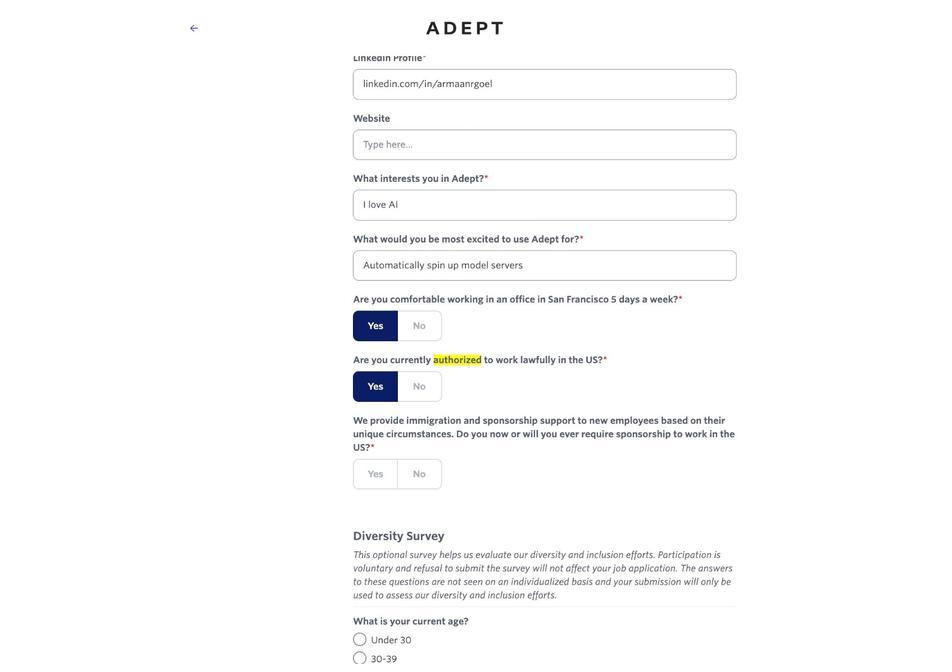 Task type: vqa. For each thing, say whether or not it's contained in the screenshot.
Back to Italic's Job Listings icon on the left top of the page
no



Task type: locate. For each thing, give the bounding box(es) containing it.
3 type here... text field from the top
[[353, 251, 736, 281]]

1 vertical spatial type here... text field
[[353, 190, 736, 221]]

1 type here... text field from the top
[[353, 130, 736, 160]]

2 type here... text field from the top
[[353, 190, 736, 221]]

0 vertical spatial type here... text field
[[353, 130, 736, 160]]

adept.ai image
[[414, 9, 515, 47]]

Type here... text field
[[353, 130, 736, 160], [353, 190, 736, 221], [353, 251, 736, 281]]

2 vertical spatial type here... text field
[[353, 251, 736, 281]]



Task type: describe. For each thing, give the bounding box(es) containing it.
back to adept.ai's job listings image
[[190, 24, 198, 33]]

Type here... text field
[[353, 69, 736, 100]]



